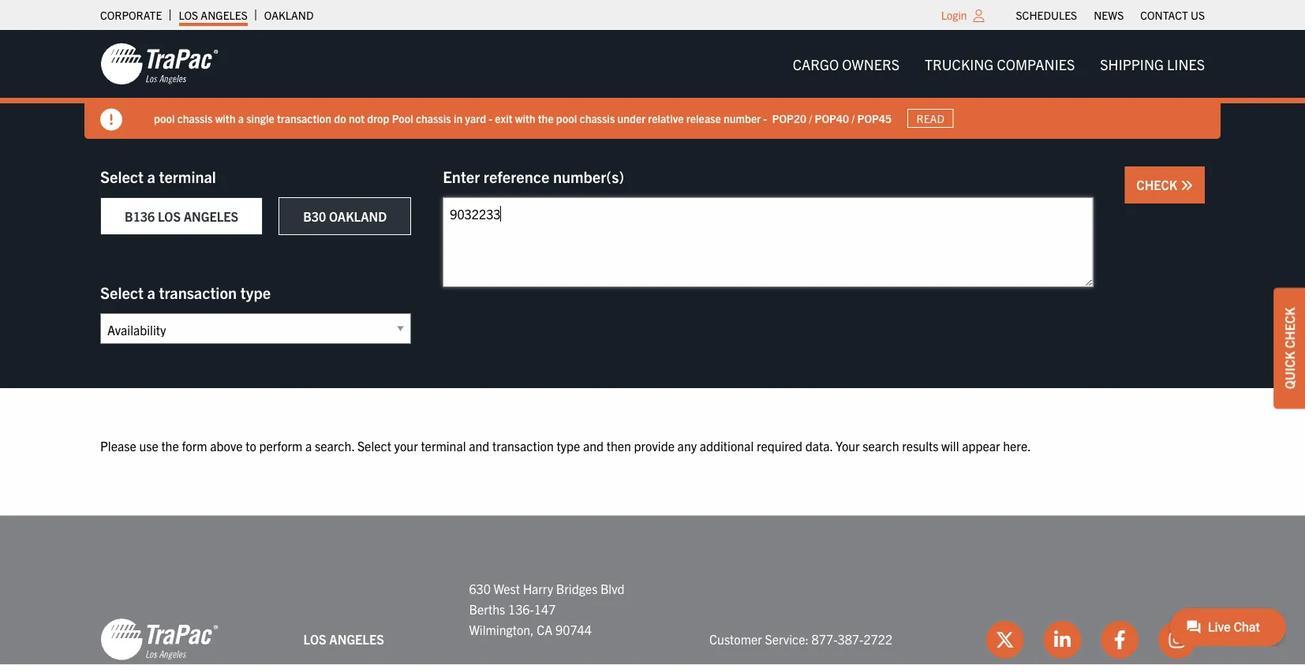 Task type: locate. For each thing, give the bounding box(es) containing it.
0 horizontal spatial type
[[241, 282, 271, 302]]

menu bar inside banner
[[780, 48, 1218, 80]]

chassis
[[177, 111, 213, 125], [416, 111, 451, 125], [580, 111, 615, 125]]

1 vertical spatial check
[[1282, 308, 1298, 349]]

a down b136
[[147, 282, 155, 302]]

0 vertical spatial los angeles
[[179, 8, 248, 22]]

0 vertical spatial los
[[179, 8, 198, 22]]

1 horizontal spatial terminal
[[421, 438, 466, 453]]

los
[[179, 8, 198, 22], [158, 208, 181, 224], [304, 632, 327, 647]]

1 chassis from the left
[[177, 111, 213, 125]]

1 - from the left
[[489, 111, 493, 125]]

0 vertical spatial the
[[538, 111, 554, 125]]

type
[[241, 282, 271, 302], [557, 438, 580, 453]]

trucking
[[925, 55, 994, 73]]

pop20
[[772, 111, 807, 125]]

877-
[[812, 632, 838, 647]]

1 vertical spatial menu bar
[[780, 48, 1218, 80]]

0 horizontal spatial pool
[[154, 111, 175, 125]]

your
[[394, 438, 418, 453]]

2 horizontal spatial transaction
[[492, 438, 554, 453]]

- right 'number'
[[764, 111, 767, 125]]

0 vertical spatial terminal
[[159, 166, 216, 186]]

0 horizontal spatial oakland
[[264, 8, 314, 22]]

banner containing cargo owners
[[0, 30, 1306, 139]]

0 vertical spatial select
[[100, 166, 144, 186]]

the right the use
[[161, 438, 179, 453]]

form
[[182, 438, 207, 453]]

los angeles image
[[100, 42, 219, 86], [100, 618, 219, 662]]

select up b136
[[100, 166, 144, 186]]

terminal
[[159, 166, 216, 186], [421, 438, 466, 453]]

select left your
[[358, 438, 391, 453]]

0 vertical spatial angeles
[[201, 8, 248, 22]]

footer
[[0, 516, 1306, 665]]

menu bar containing cargo owners
[[780, 48, 1218, 80]]

banner
[[0, 30, 1306, 139]]

1 horizontal spatial pool
[[556, 111, 577, 125]]

menu bar down 'light' icon
[[780, 48, 1218, 80]]

lines
[[1167, 55, 1205, 73]]

1 horizontal spatial the
[[538, 111, 554, 125]]

a left the single
[[238, 111, 244, 125]]

0 horizontal spatial terminal
[[159, 166, 216, 186]]

1 vertical spatial oakland
[[329, 208, 387, 224]]

terminal right your
[[421, 438, 466, 453]]

with right the exit
[[515, 111, 536, 125]]

with
[[215, 111, 236, 125], [515, 111, 536, 125]]

a
[[238, 111, 244, 125], [147, 166, 155, 186], [147, 282, 155, 302], [306, 438, 312, 453]]

0 vertical spatial menu bar
[[1008, 4, 1214, 26]]

transaction
[[277, 111, 332, 125], [159, 282, 237, 302], [492, 438, 554, 453]]

0 vertical spatial oakland
[[264, 8, 314, 22]]

1 horizontal spatial chassis
[[416, 111, 451, 125]]

menu bar
[[1008, 4, 1214, 26], [780, 48, 1218, 80]]

1 / from the left
[[809, 111, 812, 125]]

pool right solid icon on the top of page
[[154, 111, 175, 125]]

the
[[538, 111, 554, 125], [161, 438, 179, 453]]

companies
[[997, 55, 1075, 73]]

1 vertical spatial type
[[557, 438, 580, 453]]

- left the exit
[[489, 111, 493, 125]]

west
[[494, 581, 520, 597]]

terminal up b136 los angeles at the left of page
[[159, 166, 216, 186]]

pool up number(s)
[[556, 111, 577, 125]]

search
[[863, 438, 900, 453]]

0 vertical spatial check
[[1137, 177, 1181, 193]]

2 vertical spatial los
[[304, 632, 327, 647]]

with left the single
[[215, 111, 236, 125]]

enter
[[443, 166, 480, 186]]

oakland
[[264, 8, 314, 22], [329, 208, 387, 224]]

login link
[[942, 8, 967, 22]]

oakland right los angeles link on the left top of page
[[264, 8, 314, 22]]

select a transaction type
[[100, 282, 271, 302]]

0 horizontal spatial /
[[809, 111, 812, 125]]

pop45
[[858, 111, 892, 125]]

2 - from the left
[[764, 111, 767, 125]]

provide
[[634, 438, 675, 453]]

1 vertical spatial the
[[161, 438, 179, 453]]

harry
[[523, 581, 553, 597]]

any
[[678, 438, 697, 453]]

relative
[[648, 111, 684, 125]]

solid image
[[1181, 179, 1193, 192]]

0 vertical spatial transaction
[[277, 111, 332, 125]]

chassis left in
[[416, 111, 451, 125]]

reference
[[484, 166, 550, 186]]

1 vertical spatial los angeles image
[[100, 618, 219, 662]]

here.
[[1003, 438, 1031, 453]]

2 horizontal spatial chassis
[[580, 111, 615, 125]]

wilmington,
[[469, 621, 534, 637]]

1 vertical spatial select
[[100, 282, 144, 302]]

cargo
[[793, 55, 839, 73]]

1 vertical spatial los angeles
[[304, 632, 384, 647]]

0 horizontal spatial transaction
[[159, 282, 237, 302]]

corporate link
[[100, 4, 162, 26]]

chassis left under
[[580, 111, 615, 125]]

pop40
[[815, 111, 849, 125]]

0 horizontal spatial the
[[161, 438, 179, 453]]

/ right pop20
[[809, 111, 812, 125]]

0 horizontal spatial with
[[215, 111, 236, 125]]

1 horizontal spatial and
[[583, 438, 604, 453]]

read link
[[908, 109, 954, 128]]

b136 los angeles
[[125, 208, 238, 224]]

search.
[[315, 438, 355, 453]]

and left then
[[583, 438, 604, 453]]

check inside check "button"
[[1137, 177, 1181, 193]]

oakland link
[[264, 4, 314, 26]]

please use the form above to perform a search. select your terminal and transaction type and then provide any additional required data. your search results will appear here.
[[100, 438, 1031, 453]]

enter reference number(s)
[[443, 166, 625, 186]]

1 horizontal spatial check
[[1282, 308, 1298, 349]]

2722
[[864, 632, 893, 647]]

and right your
[[469, 438, 490, 453]]

quick check link
[[1274, 288, 1306, 409]]

136-
[[508, 601, 534, 617]]

1 los angeles image from the top
[[100, 42, 219, 86]]

number
[[724, 111, 761, 125]]

contact us link
[[1141, 4, 1205, 26]]

1 horizontal spatial -
[[764, 111, 767, 125]]

2 chassis from the left
[[416, 111, 451, 125]]

0 horizontal spatial and
[[469, 438, 490, 453]]

check
[[1137, 177, 1181, 193], [1282, 308, 1298, 349]]

to
[[246, 438, 256, 453]]

1 horizontal spatial los angeles
[[304, 632, 384, 647]]

menu bar up shipping
[[1008, 4, 1214, 26]]

0 vertical spatial los angeles image
[[100, 42, 219, 86]]

-
[[489, 111, 493, 125], [764, 111, 767, 125]]

/
[[809, 111, 812, 125], [852, 111, 855, 125]]

1 horizontal spatial /
[[852, 111, 855, 125]]

yard
[[465, 111, 486, 125]]

select down b136
[[100, 282, 144, 302]]

/ left pop45
[[852, 111, 855, 125]]

chassis left the single
[[177, 111, 213, 125]]

2 vertical spatial angeles
[[329, 632, 384, 647]]

0 horizontal spatial chassis
[[177, 111, 213, 125]]

oakland right the b30
[[329, 208, 387, 224]]

trucking companies link
[[913, 48, 1088, 80]]

0 horizontal spatial check
[[1137, 177, 1181, 193]]

1 horizontal spatial with
[[515, 111, 536, 125]]

0 horizontal spatial -
[[489, 111, 493, 125]]

the right the exit
[[538, 111, 554, 125]]

check inside quick check link
[[1282, 308, 1298, 349]]



Task type: describe. For each thing, give the bounding box(es) containing it.
light image
[[974, 9, 985, 22]]

quick check
[[1282, 308, 1298, 389]]

los inside footer
[[304, 632, 327, 647]]

2 pool from the left
[[556, 111, 577, 125]]

0 horizontal spatial los angeles
[[179, 8, 248, 22]]

use
[[139, 438, 158, 453]]

1 vertical spatial terminal
[[421, 438, 466, 453]]

2 / from the left
[[852, 111, 855, 125]]

contact
[[1141, 8, 1189, 22]]

read
[[917, 111, 945, 126]]

news link
[[1094, 4, 1124, 26]]

bridges
[[556, 581, 598, 597]]

1 with from the left
[[215, 111, 236, 125]]

schedules
[[1016, 8, 1078, 22]]

Enter reference number(s) text field
[[443, 197, 1094, 287]]

news
[[1094, 8, 1124, 22]]

1 vertical spatial transaction
[[159, 282, 237, 302]]

select a terminal
[[100, 166, 216, 186]]

drop
[[367, 111, 390, 125]]

90744
[[556, 621, 592, 637]]

select for select a transaction type
[[100, 282, 144, 302]]

3 chassis from the left
[[580, 111, 615, 125]]

will
[[942, 438, 959, 453]]

us
[[1191, 8, 1205, 22]]

los angeles inside footer
[[304, 632, 384, 647]]

select for select a terminal
[[100, 166, 144, 186]]

shipping lines
[[1101, 55, 1205, 73]]

1 vertical spatial angeles
[[184, 208, 238, 224]]

required
[[757, 438, 803, 453]]

under
[[618, 111, 646, 125]]

2 vertical spatial select
[[358, 438, 391, 453]]

angeles inside los angeles link
[[201, 8, 248, 22]]

1 horizontal spatial transaction
[[277, 111, 332, 125]]

630
[[469, 581, 491, 597]]

a inside banner
[[238, 111, 244, 125]]

contact us
[[1141, 8, 1205, 22]]

menu bar containing schedules
[[1008, 4, 1214, 26]]

387-
[[838, 632, 864, 647]]

cargo owners link
[[780, 48, 913, 80]]

1 vertical spatial los
[[158, 208, 181, 224]]

solid image
[[100, 109, 122, 131]]

b136
[[125, 208, 155, 224]]

1 pool from the left
[[154, 111, 175, 125]]

number(s)
[[553, 166, 625, 186]]

2 with from the left
[[515, 111, 536, 125]]

b30 oakland
[[303, 208, 387, 224]]

customer
[[710, 632, 762, 647]]

service:
[[765, 632, 809, 647]]

data.
[[806, 438, 833, 453]]

perform
[[259, 438, 303, 453]]

quick
[[1282, 351, 1298, 389]]

trucking companies
[[925, 55, 1075, 73]]

b30
[[303, 208, 326, 224]]

then
[[607, 438, 631, 453]]

1 horizontal spatial type
[[557, 438, 580, 453]]

results
[[902, 438, 939, 453]]

shipping
[[1101, 55, 1164, 73]]

630 west harry bridges blvd berths 136-147 wilmington, ca 90744 customer service: 877-387-2722
[[469, 581, 893, 647]]

please
[[100, 438, 136, 453]]

your
[[836, 438, 860, 453]]

login
[[942, 8, 967, 22]]

footer containing 630 west harry bridges blvd
[[0, 516, 1306, 665]]

do
[[334, 111, 346, 125]]

berths
[[469, 601, 505, 617]]

los angeles link
[[179, 4, 248, 26]]

blvd
[[601, 581, 625, 597]]

1 and from the left
[[469, 438, 490, 453]]

shipping lines link
[[1088, 48, 1218, 80]]

check button
[[1125, 167, 1205, 204]]

release
[[687, 111, 721, 125]]

not
[[349, 111, 365, 125]]

in
[[454, 111, 463, 125]]

the inside banner
[[538, 111, 554, 125]]

2 los angeles image from the top
[[100, 618, 219, 662]]

pool
[[392, 111, 413, 125]]

a left search.
[[306, 438, 312, 453]]

corporate
[[100, 8, 162, 22]]

0 vertical spatial type
[[241, 282, 271, 302]]

2 and from the left
[[583, 438, 604, 453]]

exit
[[495, 111, 513, 125]]

single
[[246, 111, 275, 125]]

appear
[[962, 438, 1001, 453]]

ca
[[537, 621, 553, 637]]

a up b136
[[147, 166, 155, 186]]

cargo owners
[[793, 55, 900, 73]]

above
[[210, 438, 243, 453]]

additional
[[700, 438, 754, 453]]

2 vertical spatial transaction
[[492, 438, 554, 453]]

1 horizontal spatial oakland
[[329, 208, 387, 224]]

pool chassis with a single transaction  do not drop pool chassis in yard -  exit with the pool chassis under relative release number -  pop20 / pop40 / pop45
[[154, 111, 892, 125]]

owners
[[842, 55, 900, 73]]

147
[[534, 601, 556, 617]]

schedules link
[[1016, 4, 1078, 26]]



Task type: vqa. For each thing, say whether or not it's contained in the screenshot.
The Register To Access Additional Services main content
no



